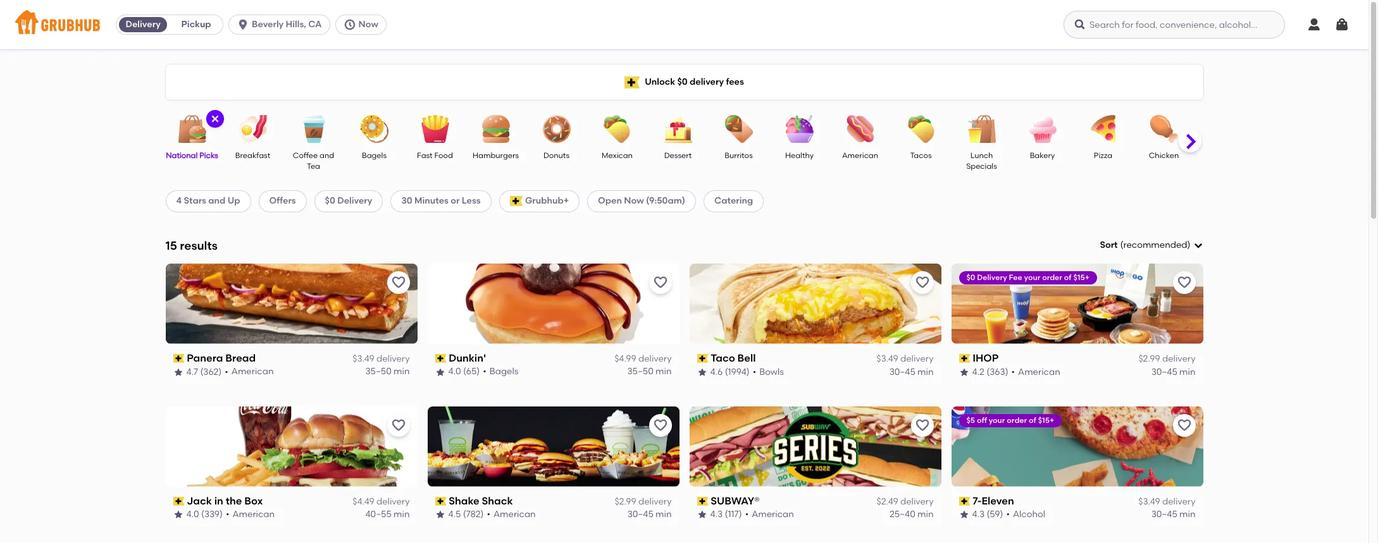 Task type: describe. For each thing, give the bounding box(es) containing it.
0 vertical spatial your
[[1024, 273, 1041, 282]]

bowls
[[760, 367, 784, 377]]

dessert
[[664, 151, 692, 160]]

25–40 min
[[890, 510, 934, 520]]

beverly hills, ca button
[[229, 15, 335, 35]]

• for dunkin'
[[483, 367, 486, 377]]

$0 delivery fee your order of $15+
[[967, 273, 1090, 282]]

min for jack in the box
[[394, 510, 410, 520]]

25–40
[[890, 510, 916, 520]]

specials
[[966, 162, 997, 171]]

(362)
[[200, 367, 222, 377]]

hamburgers
[[473, 151, 519, 160]]

bakery image
[[1020, 115, 1065, 143]]

svg image inside beverly hills, ca button
[[237, 18, 249, 31]]

lunch specials
[[966, 151, 997, 171]]

$0 delivery
[[325, 196, 372, 206]]

coffee and tea image
[[291, 115, 336, 143]]

30–45 min for 7-eleven
[[1152, 510, 1196, 520]]

jack
[[187, 495, 212, 507]]

ihop
[[973, 352, 999, 364]]

dessert image
[[656, 115, 700, 143]]

min for ihop
[[1180, 367, 1196, 377]]

1 vertical spatial of
[[1029, 416, 1036, 425]]

$5 off your order of $15+
[[967, 416, 1054, 425]]

dunkin'
[[449, 352, 486, 364]]

pizza image
[[1081, 115, 1125, 143]]

4.3 (117)
[[710, 510, 742, 520]]

30
[[402, 196, 412, 206]]

7-
[[973, 495, 982, 507]]

delivery for taco bell
[[900, 354, 934, 365]]

(65)
[[463, 367, 480, 377]]

• bagels
[[483, 367, 518, 377]]

mexican
[[602, 151, 633, 160]]

2 horizontal spatial save this restaurant image
[[1177, 418, 1192, 433]]

delivery for ihop
[[1162, 354, 1196, 365]]

hills,
[[286, 19, 306, 30]]

panera bread logo image
[[165, 264, 417, 344]]

(117)
[[725, 510, 742, 520]]

35–50 min for dunkin'
[[627, 367, 672, 377]]

open
[[598, 196, 622, 206]]

healthy image
[[777, 115, 822, 143]]

the
[[226, 495, 242, 507]]

bell
[[738, 352, 756, 364]]

healthy
[[785, 151, 814, 160]]

subway®
[[711, 495, 760, 507]]

breakfast image
[[231, 115, 275, 143]]

4.5
[[448, 510, 461, 520]]

save this restaurant button for dunkin'
[[649, 271, 672, 294]]

0 horizontal spatial your
[[989, 416, 1005, 425]]

min for subway®
[[918, 510, 934, 520]]

tea
[[307, 162, 320, 171]]

(1994)
[[725, 367, 750, 377]]

grubhub plus flag logo image for grubhub+
[[510, 196, 523, 207]]

4
[[176, 196, 182, 206]]

sort
[[1100, 240, 1118, 251]]

save this restaurant button for panera bread
[[387, 271, 410, 294]]

jack in the box logo image
[[165, 407, 417, 487]]

results
[[180, 238, 218, 253]]

40–55
[[365, 510, 392, 520]]

subscription pass image for taco bell
[[697, 354, 708, 363]]

open now (9:50am)
[[598, 196, 685, 206]]

national
[[166, 151, 198, 160]]

• for 7-eleven
[[1006, 510, 1010, 520]]

$4.99
[[615, 354, 636, 365]]

alcohol
[[1013, 510, 1045, 520]]

• american for subway®
[[745, 510, 794, 520]]

star icon image for taco bell
[[697, 367, 707, 377]]

american for subway®
[[752, 510, 794, 520]]

mexican image
[[595, 115, 639, 143]]

up
[[228, 196, 240, 206]]

30–45 for shake shack
[[628, 510, 654, 520]]

save this restaurant image for dunkin'
[[653, 275, 668, 290]]

chicken image
[[1142, 115, 1186, 143]]

• for subway®
[[745, 510, 749, 520]]

$2.49
[[877, 497, 898, 508]]

panera
[[187, 352, 223, 364]]

picks
[[200, 151, 218, 160]]

1 horizontal spatial bagels
[[490, 367, 518, 377]]

30–45 for 7-eleven
[[1152, 510, 1178, 520]]

4.6
[[710, 367, 723, 377]]

$4.49 delivery
[[353, 497, 410, 508]]

save this restaurant button for shake shack
[[649, 414, 672, 437]]

35–50 for panera bread
[[365, 367, 392, 377]]

0 vertical spatial bagels
[[362, 151, 387, 160]]

$3.49 delivery for taco bell
[[877, 354, 934, 365]]

delivery inside button
[[126, 19, 161, 30]]

fast food
[[417, 151, 453, 160]]

$4.49
[[353, 497, 374, 508]]

30–45 min for taco bell
[[890, 367, 934, 377]]

• american for ihop
[[1012, 367, 1060, 377]]

grubhub+
[[525, 196, 569, 206]]

• for panera bread
[[225, 367, 228, 377]]

food
[[434, 151, 453, 160]]

1 horizontal spatial order
[[1042, 273, 1062, 282]]

min for 7-eleven
[[1180, 510, 1196, 520]]

unlock
[[645, 76, 675, 87]]

subscription pass image for 7-eleven
[[959, 497, 970, 506]]

4.6 (1994)
[[710, 367, 750, 377]]

bread
[[225, 352, 256, 364]]

now button
[[335, 15, 392, 35]]

subway® logo image
[[689, 407, 941, 487]]

30–45 for taco bell
[[890, 367, 916, 377]]

4.3 for 7-eleven
[[972, 510, 985, 520]]

4.0 (339)
[[186, 510, 223, 520]]

coffee
[[293, 151, 318, 160]]

dunkin' logo image
[[427, 264, 679, 344]]

• bowls
[[753, 367, 784, 377]]

4.0 for dunkin'
[[448, 367, 461, 377]]

star icon image for jack in the box
[[173, 510, 183, 520]]

0 vertical spatial $0
[[677, 76, 688, 87]]

offers
[[269, 196, 296, 206]]

beverly hills, ca
[[252, 19, 322, 30]]

4.0 (65)
[[448, 367, 480, 377]]

star icon image for shake shack
[[435, 510, 445, 520]]

• for ihop
[[1012, 367, 1015, 377]]

$5
[[967, 416, 975, 425]]

subscription pass image for panera bread
[[173, 354, 184, 363]]

4.7 (362)
[[186, 367, 222, 377]]

(9:50am)
[[646, 196, 685, 206]]

american image
[[838, 115, 882, 143]]

7-eleven
[[973, 495, 1014, 507]]

ca
[[308, 19, 322, 30]]

$3.49 for panera bread
[[353, 354, 374, 365]]

star icon image for panera bread
[[173, 367, 183, 377]]

(59)
[[987, 510, 1003, 520]]

box
[[244, 495, 263, 507]]

• for taco bell
[[753, 367, 756, 377]]

shack
[[482, 495, 513, 507]]

american for panera bread
[[231, 367, 274, 377]]

donuts image
[[534, 115, 579, 143]]



Task type: locate. For each thing, give the bounding box(es) containing it.
american right (363)
[[1018, 367, 1060, 377]]

35–50
[[365, 367, 392, 377], [627, 367, 654, 377]]

your right fee
[[1024, 273, 1041, 282]]

pickup button
[[170, 15, 223, 35]]

subscription pass image for dunkin'
[[435, 354, 446, 363]]

main navigation navigation
[[0, 0, 1369, 49]]

0 vertical spatial and
[[320, 151, 334, 160]]

order right fee
[[1042, 273, 1062, 282]]

1 horizontal spatial and
[[320, 151, 334, 160]]

grubhub plus flag logo image
[[625, 76, 640, 88], [510, 196, 523, 207]]

delivery for $0 delivery fee your order of $15+
[[977, 273, 1007, 282]]

4.3 left "(117)"
[[710, 510, 723, 520]]

0 horizontal spatial bagels
[[362, 151, 387, 160]]

4.0 left (65)
[[448, 367, 461, 377]]

2 vertical spatial $0
[[967, 273, 975, 282]]

lunch specials image
[[960, 115, 1004, 143]]

save this restaurant image for shake shack
[[653, 418, 668, 433]]

and
[[320, 151, 334, 160], [208, 196, 226, 206]]

beverly
[[252, 19, 284, 30]]

7-eleven logo image
[[951, 407, 1203, 487]]

$0 for $0 delivery fee your order of $15+
[[967, 273, 975, 282]]

star icon image for 7-eleven
[[959, 510, 969, 520]]

stars
[[184, 196, 206, 206]]

1 vertical spatial bagels
[[490, 367, 518, 377]]

1 vertical spatial svg image
[[210, 114, 220, 124]]

1 horizontal spatial svg image
[[237, 18, 249, 31]]

0 vertical spatial order
[[1042, 273, 1062, 282]]

0 horizontal spatial $3.49 delivery
[[353, 354, 410, 365]]

• american for shake shack
[[487, 510, 536, 520]]

0 vertical spatial svg image
[[237, 18, 249, 31]]

min for panera bread
[[394, 367, 410, 377]]

star icon image left '4.7'
[[173, 367, 183, 377]]

subscription pass image left ihop
[[959, 354, 970, 363]]

$2.99 delivery
[[1139, 354, 1196, 365], [615, 497, 672, 508]]

30–45 min for ihop
[[1152, 367, 1196, 377]]

2 horizontal spatial delivery
[[977, 273, 1007, 282]]

subscription pass image left 7-
[[959, 497, 970, 506]]

delivery for shake shack
[[638, 497, 672, 508]]

grubhub plus flag logo image for unlock $0 delivery fees
[[625, 76, 640, 88]]

tacos image
[[899, 115, 943, 143]]

now right open
[[624, 196, 644, 206]]

american down american image
[[842, 151, 878, 160]]

subscription pass image
[[435, 354, 446, 363], [173, 497, 184, 506], [697, 497, 708, 506]]

recommended
[[1124, 240, 1188, 251]]

0 horizontal spatial $15+
[[1038, 416, 1054, 425]]

1 horizontal spatial $3.49
[[877, 354, 898, 365]]

• american down box
[[226, 510, 275, 520]]

1 horizontal spatial save this restaurant image
[[653, 275, 668, 290]]

4.3 for subway®
[[710, 510, 723, 520]]

delivery
[[690, 76, 724, 87], [376, 354, 410, 365], [638, 354, 672, 365], [900, 354, 934, 365], [1162, 354, 1196, 365], [377, 497, 410, 508], [638, 497, 672, 508], [900, 497, 934, 508], [1162, 497, 1196, 508]]

• american down shack
[[487, 510, 536, 520]]

1 horizontal spatial 35–50 min
[[627, 367, 672, 377]]

american for ihop
[[1018, 367, 1060, 377]]

svg image up picks
[[210, 114, 220, 124]]

0 vertical spatial $15+
[[1074, 273, 1090, 282]]

taco
[[711, 352, 735, 364]]

1 vertical spatial $2.99 delivery
[[615, 497, 672, 508]]

2 vertical spatial delivery
[[977, 273, 1007, 282]]

star icon image left 4.3 (117)
[[697, 510, 707, 520]]

catering
[[714, 196, 753, 206]]

$2.99
[[1139, 354, 1160, 365], [615, 497, 636, 508]]

2 horizontal spatial $3.49
[[1139, 497, 1160, 508]]

4.2
[[972, 367, 985, 377]]

2 4.3 from the left
[[972, 510, 985, 520]]

in
[[214, 495, 223, 507]]

american down box
[[233, 510, 275, 520]]

delivery for subway®
[[900, 497, 934, 508]]

coffee and tea
[[293, 151, 334, 171]]

svg image inside "now" button
[[343, 18, 356, 31]]

• american
[[225, 367, 274, 377], [1012, 367, 1060, 377], [226, 510, 275, 520], [487, 510, 536, 520], [745, 510, 794, 520]]

2 horizontal spatial $3.49 delivery
[[1139, 497, 1196, 508]]

2 horizontal spatial subscription pass image
[[697, 497, 708, 506]]

grubhub plus flag logo image left unlock on the top left
[[625, 76, 640, 88]]

0 horizontal spatial 4.3
[[710, 510, 723, 520]]

$4.99 delivery
[[615, 354, 672, 365]]

star icon image for ihop
[[959, 367, 969, 377]]

1 vertical spatial order
[[1007, 416, 1027, 425]]

bagels
[[362, 151, 387, 160], [490, 367, 518, 377]]

4.3
[[710, 510, 723, 520], [972, 510, 985, 520]]

1 horizontal spatial your
[[1024, 273, 1041, 282]]

0 horizontal spatial grubhub plus flag logo image
[[510, 196, 523, 207]]

of right fee
[[1064, 273, 1072, 282]]

0 vertical spatial grubhub plus flag logo image
[[625, 76, 640, 88]]

$0 right unlock on the top left
[[677, 76, 688, 87]]

30–45 min for shake shack
[[628, 510, 672, 520]]

• american right "(117)"
[[745, 510, 794, 520]]

• for shake shack
[[487, 510, 490, 520]]

pizza
[[1094, 151, 1113, 160]]

0 horizontal spatial 35–50 min
[[365, 367, 410, 377]]

save this restaurant image for subway®
[[915, 418, 930, 433]]

ihop logo image
[[951, 264, 1203, 344]]

2 35–50 min from the left
[[627, 367, 672, 377]]

subscription pass image left subway®
[[697, 497, 708, 506]]

subscription pass image left shake
[[435, 497, 446, 506]]

1 vertical spatial $15+
[[1038, 416, 1054, 425]]

0 horizontal spatial order
[[1007, 416, 1027, 425]]

american for shake shack
[[494, 510, 536, 520]]

4.3 down 7-
[[972, 510, 985, 520]]

shake shack
[[449, 495, 513, 507]]

0 horizontal spatial 35–50
[[365, 367, 392, 377]]

now inside button
[[359, 19, 378, 30]]

taco bell
[[711, 352, 756, 364]]

order right off
[[1007, 416, 1027, 425]]

0 vertical spatial 4.0
[[448, 367, 461, 377]]

0 horizontal spatial now
[[359, 19, 378, 30]]

star icon image left 4.3 (59)
[[959, 510, 969, 520]]

• american down bread
[[225, 367, 274, 377]]

0 horizontal spatial delivery
[[126, 19, 161, 30]]

your
[[1024, 273, 1041, 282], [989, 416, 1005, 425]]

save this restaurant image for taco bell
[[915, 275, 930, 290]]

delivery for jack in the box
[[377, 497, 410, 508]]

save this restaurant image for jack in the box
[[391, 418, 406, 433]]

pickup
[[181, 19, 211, 30]]

•
[[225, 367, 228, 377], [483, 367, 486, 377], [753, 367, 756, 377], [1012, 367, 1015, 377], [226, 510, 229, 520], [487, 510, 490, 520], [745, 510, 749, 520], [1006, 510, 1010, 520]]

1 horizontal spatial $2.99 delivery
[[1139, 354, 1196, 365]]

• alcohol
[[1006, 510, 1045, 520]]

• american right (363)
[[1012, 367, 1060, 377]]

• right (782)
[[487, 510, 490, 520]]

1 35–50 min from the left
[[365, 367, 410, 377]]

off
[[977, 416, 987, 425]]

1 horizontal spatial $3.49 delivery
[[877, 354, 934, 365]]

1 vertical spatial now
[[624, 196, 644, 206]]

delivery for panera bread
[[376, 354, 410, 365]]

0 vertical spatial $2.99
[[1139, 354, 1160, 365]]

4.2 (363)
[[972, 367, 1008, 377]]

delivery for dunkin'
[[638, 354, 672, 365]]

0 horizontal spatial subscription pass image
[[173, 497, 184, 506]]

bakery
[[1030, 151, 1055, 160]]

none field containing sort
[[1100, 239, 1203, 252]]

delivery for 7-eleven
[[1162, 497, 1196, 508]]

0 horizontal spatial save this restaurant image
[[391, 275, 406, 290]]

1 vertical spatial and
[[208, 196, 226, 206]]

0 horizontal spatial 4.0
[[186, 510, 199, 520]]

svg image
[[1307, 17, 1322, 32], [1335, 17, 1350, 32], [343, 18, 356, 31], [1074, 18, 1087, 31], [1193, 241, 1203, 251]]

• down jack in the box at bottom left
[[226, 510, 229, 520]]

fees
[[726, 76, 744, 87]]

$2.99 for ihop
[[1139, 354, 1160, 365]]

0 horizontal spatial $3.49
[[353, 354, 374, 365]]

fast food image
[[413, 115, 457, 143]]

save this restaurant image
[[391, 275, 406, 290], [653, 275, 668, 290], [1177, 418, 1192, 433]]

$2.99 delivery for ihop
[[1139, 354, 1196, 365]]

1 horizontal spatial subscription pass image
[[435, 354, 446, 363]]

1 vertical spatial delivery
[[337, 196, 372, 206]]

Search for food, convenience, alcohol... search field
[[1064, 11, 1285, 39]]

minutes
[[415, 196, 449, 206]]

2 35–50 from the left
[[627, 367, 654, 377]]

subscription pass image left jack
[[173, 497, 184, 506]]

taco bell logo image
[[689, 264, 941, 344]]

4.5 (782)
[[448, 510, 484, 520]]

$0 down coffee and tea
[[325, 196, 335, 206]]

0 vertical spatial delivery
[[126, 19, 161, 30]]

bagels right (65)
[[490, 367, 518, 377]]

and up tea
[[320, 151, 334, 160]]

fast
[[417, 151, 433, 160]]

shake
[[449, 495, 479, 507]]

save this restaurant button for jack in the box
[[387, 414, 410, 437]]

None field
[[1100, 239, 1203, 252]]

national picks
[[166, 151, 218, 160]]

min for shake shack
[[656, 510, 672, 520]]

1 vertical spatial 4.0
[[186, 510, 199, 520]]

breakfast
[[235, 151, 270, 160]]

$3.49 for taco bell
[[877, 354, 898, 365]]

bagels down the bagels image
[[362, 151, 387, 160]]

of right off
[[1029, 416, 1036, 425]]

star icon image left '4.0 (65)'
[[435, 367, 445, 377]]

1 4.3 from the left
[[710, 510, 723, 520]]

0 horizontal spatial of
[[1029, 416, 1036, 425]]

national picks image
[[170, 115, 214, 143]]

delivery left 30
[[337, 196, 372, 206]]

delivery for $0 delivery
[[337, 196, 372, 206]]

subscription pass image for shake shack
[[435, 497, 446, 506]]

unlock $0 delivery fees
[[645, 76, 744, 87]]

• for jack in the box
[[226, 510, 229, 520]]

your right off
[[989, 416, 1005, 425]]

donuts
[[544, 151, 570, 160]]

0 horizontal spatial $2.99
[[615, 497, 636, 508]]

save this restaurant button for subway®
[[911, 414, 934, 437]]

0 vertical spatial of
[[1064, 273, 1072, 282]]

order
[[1042, 273, 1062, 282], [1007, 416, 1027, 425]]

star icon image for subway®
[[697, 510, 707, 520]]

4.0 down jack
[[186, 510, 199, 520]]

american down bread
[[231, 367, 274, 377]]

1 horizontal spatial grubhub plus flag logo image
[[625, 76, 640, 88]]

star icon image for dunkin'
[[435, 367, 445, 377]]

$0 for $0 delivery
[[325, 196, 335, 206]]

subscription pass image left taco
[[697, 354, 708, 363]]

delivery left fee
[[977, 273, 1007, 282]]

$3.49 for 7-eleven
[[1139, 497, 1160, 508]]

min
[[394, 367, 410, 377], [656, 367, 672, 377], [918, 367, 934, 377], [1180, 367, 1196, 377], [394, 510, 410, 520], [656, 510, 672, 520], [918, 510, 934, 520], [1180, 510, 1196, 520]]

0 horizontal spatial $2.99 delivery
[[615, 497, 672, 508]]

american
[[842, 151, 878, 160], [231, 367, 274, 377], [1018, 367, 1060, 377], [233, 510, 275, 520], [494, 510, 536, 520], [752, 510, 794, 520]]

star icon image left 4.5
[[435, 510, 445, 520]]

30 minutes or less
[[402, 196, 481, 206]]

1 horizontal spatial now
[[624, 196, 644, 206]]

$3.49 delivery for panera bread
[[353, 354, 410, 365]]

lunch
[[971, 151, 993, 160]]

1 35–50 from the left
[[365, 367, 392, 377]]

• down the bell
[[753, 367, 756, 377]]

or
[[451, 196, 460, 206]]

(363)
[[987, 367, 1008, 377]]

(339)
[[201, 510, 223, 520]]

american right "(117)"
[[752, 510, 794, 520]]

1 vertical spatial $0
[[325, 196, 335, 206]]

grubhub plus flag logo image left grubhub+
[[510, 196, 523, 207]]

1 horizontal spatial delivery
[[337, 196, 372, 206]]

$2.49 delivery
[[877, 497, 934, 508]]

and inside coffee and tea
[[320, 151, 334, 160]]

subscription pass image for jack in the box
[[173, 497, 184, 506]]

)
[[1188, 240, 1191, 251]]

min for dunkin'
[[656, 367, 672, 377]]

now right ca
[[359, 19, 378, 30]]

0 horizontal spatial $0
[[325, 196, 335, 206]]

• american for jack in the box
[[226, 510, 275, 520]]

and left up
[[208, 196, 226, 206]]

star icon image left 4.2
[[959, 367, 969, 377]]

svg image
[[237, 18, 249, 31], [210, 114, 220, 124]]

• american for panera bread
[[225, 367, 274, 377]]

jack in the box
[[187, 495, 263, 507]]

30–45 for ihop
[[1152, 367, 1178, 377]]

$2.99 for shake shack
[[615, 497, 636, 508]]

min for taco bell
[[918, 367, 934, 377]]

1 vertical spatial your
[[989, 416, 1005, 425]]

save this restaurant button for taco bell
[[911, 271, 934, 294]]

american for jack in the box
[[233, 510, 275, 520]]

0 vertical spatial now
[[359, 19, 378, 30]]

burritos image
[[717, 115, 761, 143]]

1 horizontal spatial 4.3
[[972, 510, 985, 520]]

35–50 for dunkin'
[[627, 367, 654, 377]]

1 horizontal spatial $15+
[[1074, 273, 1090, 282]]

1 horizontal spatial $0
[[677, 76, 688, 87]]

american down shack
[[494, 510, 536, 520]]

15 results
[[165, 238, 218, 253]]

hamburgers image
[[474, 115, 518, 143]]

• right "(117)"
[[745, 510, 749, 520]]

0 horizontal spatial svg image
[[210, 114, 220, 124]]

40–55 min
[[365, 510, 410, 520]]

• down panera bread
[[225, 367, 228, 377]]

1 vertical spatial grubhub plus flag logo image
[[510, 196, 523, 207]]

subscription pass image for ihop
[[959, 354, 970, 363]]

star icon image left 4.6 at bottom
[[697, 367, 707, 377]]

svg image left beverly
[[237, 18, 249, 31]]

1 horizontal spatial $2.99
[[1139, 354, 1160, 365]]

delivery
[[126, 19, 161, 30], [337, 196, 372, 206], [977, 273, 1007, 282]]

subscription pass image left dunkin'
[[435, 354, 446, 363]]

• right (59)
[[1006, 510, 1010, 520]]

4 stars and up
[[176, 196, 240, 206]]

(782)
[[463, 510, 484, 520]]

1 vertical spatial $2.99
[[615, 497, 636, 508]]

0 vertical spatial $2.99 delivery
[[1139, 354, 1196, 365]]

35–50 min
[[365, 367, 410, 377], [627, 367, 672, 377]]

1 horizontal spatial 4.0
[[448, 367, 461, 377]]

subscription pass image
[[173, 354, 184, 363], [697, 354, 708, 363], [959, 354, 970, 363], [435, 497, 446, 506], [959, 497, 970, 506]]

0 horizontal spatial and
[[208, 196, 226, 206]]

• right (65)
[[483, 367, 486, 377]]

$2.99 delivery for shake shack
[[615, 497, 672, 508]]

$3.49 delivery for 7-eleven
[[1139, 497, 1196, 508]]

$0 left fee
[[967, 273, 975, 282]]

fee
[[1009, 273, 1022, 282]]

bagels image
[[352, 115, 396, 143]]

4.7
[[186, 367, 198, 377]]

4.0 for jack in the box
[[186, 510, 199, 520]]

less
[[462, 196, 481, 206]]

star icon image left 4.0 (339)
[[173, 510, 183, 520]]

15
[[165, 238, 177, 253]]

2 horizontal spatial $0
[[967, 273, 975, 282]]

shake shack logo image
[[427, 407, 679, 487]]

save this restaurant image for panera bread
[[391, 275, 406, 290]]

4.3 (59)
[[972, 510, 1003, 520]]

save this restaurant image
[[915, 275, 930, 290], [1177, 275, 1192, 290], [391, 418, 406, 433], [653, 418, 668, 433], [915, 418, 930, 433]]

subscription pass image left panera
[[173, 354, 184, 363]]

save this restaurant button
[[387, 271, 410, 294], [649, 271, 672, 294], [911, 271, 934, 294], [1173, 271, 1196, 294], [387, 414, 410, 437], [649, 414, 672, 437], [911, 414, 934, 437], [1173, 414, 1196, 437]]

• right (363)
[[1012, 367, 1015, 377]]

delivery left pickup
[[126, 19, 161, 30]]

1 horizontal spatial 35–50
[[627, 367, 654, 377]]

35–50 min for panera bread
[[365, 367, 410, 377]]

1 horizontal spatial of
[[1064, 273, 1072, 282]]

tacos
[[910, 151, 932, 160]]

30–45 min
[[890, 367, 934, 377], [1152, 367, 1196, 377], [628, 510, 672, 520], [1152, 510, 1196, 520]]

4.0
[[448, 367, 461, 377], [186, 510, 199, 520]]

burritos
[[725, 151, 753, 160]]

star icon image
[[173, 367, 183, 377], [435, 367, 445, 377], [697, 367, 707, 377], [959, 367, 969, 377], [173, 510, 183, 520], [435, 510, 445, 520], [697, 510, 707, 520], [959, 510, 969, 520]]

subscription pass image for subway®
[[697, 497, 708, 506]]



Task type: vqa. For each thing, say whether or not it's contained in the screenshot.
off
yes



